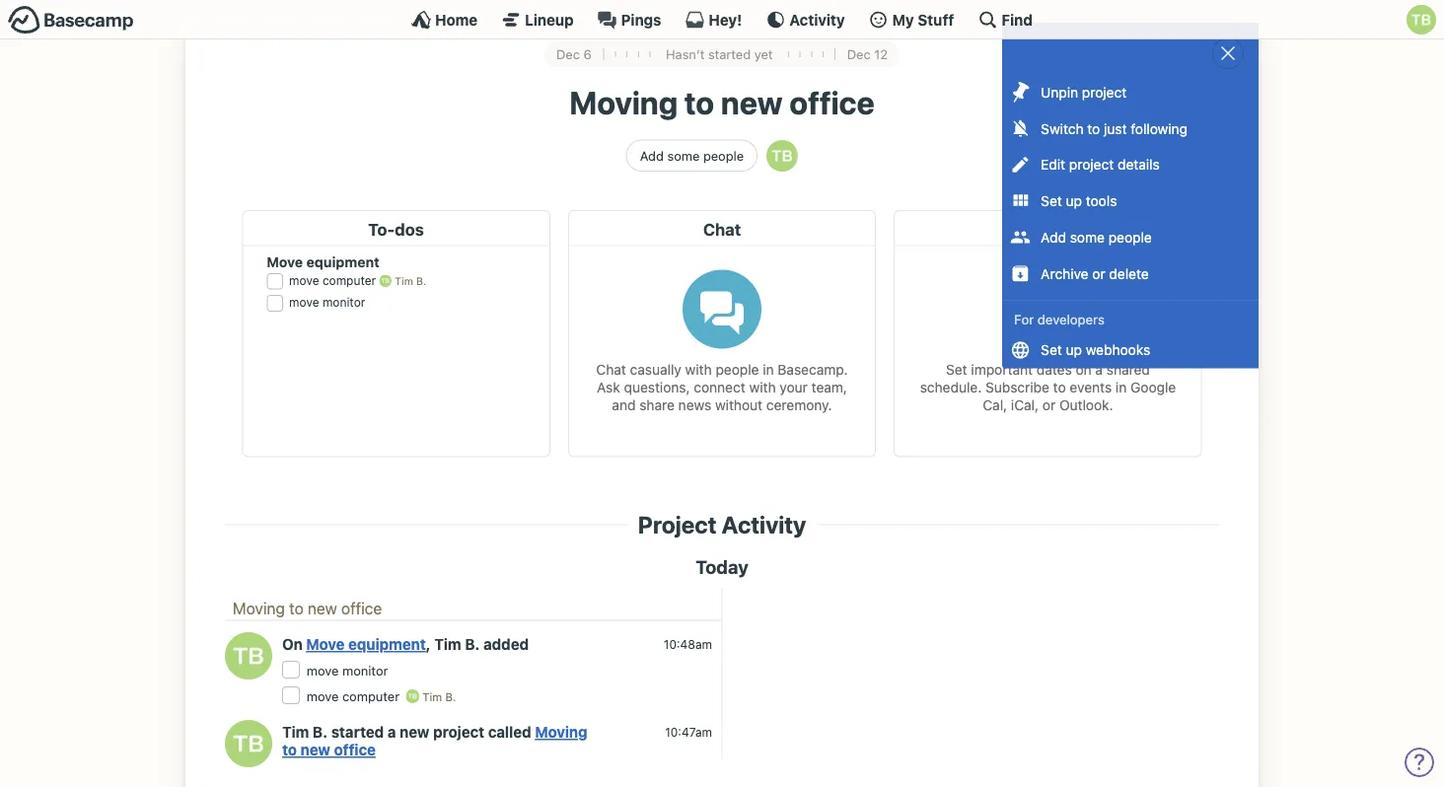 Task type: describe. For each thing, give the bounding box(es) containing it.
archive or delete
[[1041, 266, 1150, 282]]

2 vertical spatial office
[[334, 742, 376, 760]]

0 vertical spatial office
[[790, 84, 875, 121]]

dec 12
[[848, 47, 888, 62]]

lineup link
[[502, 10, 574, 30]]

set up webhooks
[[1041, 342, 1151, 359]]

10:48am element
[[664, 638, 713, 652]]

tim b.
[[420, 691, 456, 704]]

move monitor link
[[307, 664, 388, 679]]

move
[[306, 637, 345, 654]]

just
[[1105, 121, 1128, 137]]

0 vertical spatial moving to new office link
[[233, 600, 382, 619]]

edit project details link
[[1003, 147, 1259, 183]]

move computer link
[[307, 689, 400, 704]]

tim burton image for tim b. started a new project called
[[225, 721, 272, 768]]

1 vertical spatial add some people
[[1041, 230, 1153, 246]]

,
[[426, 637, 431, 654]]

1 vertical spatial tim burton image
[[406, 691, 420, 704]]

6
[[584, 47, 592, 62]]

tim burton image for on
[[225, 633, 272, 680]]

stuff
[[918, 11, 955, 28]]

pings button
[[598, 10, 662, 30]]

0 vertical spatial add some people
[[640, 149, 744, 163]]

hey! button
[[685, 10, 743, 30]]

hasn't
[[666, 47, 705, 62]]

tim b. started a new project called
[[282, 725, 535, 742]]

archive
[[1041, 266, 1089, 282]]

find
[[1002, 11, 1033, 28]]

0 vertical spatial add some people link
[[626, 140, 758, 172]]

on
[[282, 637, 303, 654]]

0 horizontal spatial started
[[331, 725, 384, 742]]

project for unpin
[[1083, 84, 1127, 101]]

move for move monitor
[[307, 664, 339, 679]]

0 vertical spatial some
[[668, 149, 700, 163]]

switch to just following
[[1041, 121, 1188, 137]]

0 horizontal spatial people
[[704, 149, 744, 163]]

move equipment link
[[306, 637, 426, 654]]

move for move computer
[[307, 689, 339, 704]]

today
[[696, 557, 749, 579]]

unpin project link
[[1003, 75, 1259, 111]]

yet
[[755, 47, 773, 62]]

1 vertical spatial moving to new office link
[[282, 725, 588, 760]]

archive or delete link
[[1003, 256, 1259, 292]]

my stuff
[[893, 11, 955, 28]]

set up tools link
[[1003, 183, 1259, 220]]

0 vertical spatial moving to new office
[[570, 84, 875, 121]]

edit
[[1041, 157, 1066, 173]]

new up move
[[308, 600, 337, 619]]

or
[[1093, 266, 1106, 282]]

new right a
[[400, 725, 430, 742]]

b. for tim b.
[[446, 691, 456, 704]]



Task type: locate. For each thing, give the bounding box(es) containing it.
delete
[[1110, 266, 1150, 282]]

webhooks
[[1086, 342, 1151, 359]]

10:47am element
[[665, 726, 713, 740]]

my
[[893, 11, 915, 28]]

activity left my on the right top
[[790, 11, 845, 28]]

added
[[484, 637, 529, 654]]

2 dec from the left
[[848, 47, 871, 62]]

12
[[875, 47, 888, 62]]

up left tools
[[1066, 193, 1083, 210]]

move down move monitor
[[307, 689, 339, 704]]

moving right called
[[535, 725, 588, 742]]

project for edit
[[1070, 157, 1115, 173]]

move computer
[[307, 689, 400, 704]]

1 horizontal spatial b.
[[446, 691, 456, 704]]

b. down move computer link
[[313, 725, 328, 742]]

switch to just following link
[[1003, 111, 1259, 147]]

some
[[668, 149, 700, 163], [1071, 230, 1105, 246]]

moving to new office for the bottommost moving to new office link
[[282, 725, 588, 760]]

0 vertical spatial up
[[1066, 193, 1083, 210]]

set
[[1041, 193, 1063, 210], [1041, 342, 1063, 359]]

for developers
[[1015, 312, 1105, 328]]

up for tools
[[1066, 193, 1083, 210]]

up
[[1066, 193, 1083, 210], [1066, 342, 1083, 359]]

lineup
[[525, 11, 574, 28]]

move monitor
[[307, 664, 388, 679]]

activity inside main element
[[790, 11, 845, 28]]

equipment
[[348, 637, 426, 654]]

main element
[[0, 0, 1445, 39]]

1 vertical spatial started
[[331, 725, 384, 742]]

0 horizontal spatial add
[[640, 149, 664, 163]]

moving to new office down "tim b." on the left bottom of the page
[[282, 725, 588, 760]]

computer
[[342, 689, 400, 704]]

0 vertical spatial people
[[704, 149, 744, 163]]

2 vertical spatial tim burton image
[[225, 721, 272, 768]]

1 horizontal spatial tim burton image
[[1407, 5, 1437, 35]]

moving to new office
[[570, 84, 875, 121], [233, 600, 382, 619], [282, 725, 588, 760]]

0 horizontal spatial b.
[[313, 725, 328, 742]]

a
[[388, 725, 396, 742]]

0 vertical spatial tim burton image
[[1407, 5, 1437, 35]]

1 vertical spatial people
[[1109, 230, 1153, 246]]

unpin project
[[1041, 84, 1127, 101]]

tim burton image
[[225, 633, 272, 680], [406, 691, 420, 704], [225, 721, 272, 768]]

0 vertical spatial activity
[[790, 11, 845, 28]]

0 vertical spatial started
[[709, 47, 751, 62]]

project
[[1083, 84, 1127, 101], [1070, 157, 1115, 173], [433, 725, 485, 742]]

project up switch to just following
[[1083, 84, 1127, 101]]

2 vertical spatial project
[[433, 725, 485, 742]]

find button
[[978, 10, 1033, 30]]

add some people
[[640, 149, 744, 163], [1041, 230, 1153, 246]]

office
[[790, 84, 875, 121], [341, 600, 382, 619], [334, 742, 376, 760]]

0 vertical spatial add
[[640, 149, 664, 163]]

1 vertical spatial activity
[[722, 511, 807, 539]]

set down for developers
[[1041, 342, 1063, 359]]

0 vertical spatial tim
[[435, 637, 462, 654]]

for
[[1015, 312, 1035, 328]]

office down 'dec 12'
[[790, 84, 875, 121]]

project down "tim b." on the left bottom of the page
[[433, 725, 485, 742]]

10:48am
[[664, 638, 713, 652]]

move
[[307, 664, 339, 679], [307, 689, 339, 704]]

0 vertical spatial moving
[[570, 84, 678, 121]]

tim down move computer
[[282, 725, 309, 742]]

1 vertical spatial tim
[[423, 691, 442, 704]]

add some people link
[[626, 140, 758, 172], [1003, 220, 1259, 256]]

following
[[1131, 121, 1188, 137]]

activity up today
[[722, 511, 807, 539]]

1 horizontal spatial some
[[1071, 230, 1105, 246]]

called
[[488, 725, 532, 742]]

0 horizontal spatial add some people link
[[626, 140, 758, 172]]

tim for tim b. started a new project called
[[282, 725, 309, 742]]

0 vertical spatial move
[[307, 664, 339, 679]]

my stuff button
[[869, 10, 955, 30]]

0 horizontal spatial some
[[668, 149, 700, 163]]

home link
[[412, 10, 478, 30]]

pings
[[621, 11, 662, 28]]

unpin
[[1041, 84, 1079, 101]]

move down move
[[307, 664, 339, 679]]

project up tools
[[1070, 157, 1115, 173]]

0 vertical spatial set
[[1041, 193, 1063, 210]]

tim for tim b.
[[423, 691, 442, 704]]

b. up 'tim b. started a new project called' at the bottom
[[446, 691, 456, 704]]

moving down 6
[[570, 84, 678, 121]]

dec for dec 12
[[848, 47, 871, 62]]

0 horizontal spatial dec
[[557, 47, 580, 62]]

1 vertical spatial moving to new office
[[233, 600, 382, 619]]

set up tools
[[1041, 193, 1118, 210]]

2 move from the top
[[307, 689, 339, 704]]

1 horizontal spatial people
[[1109, 230, 1153, 246]]

1 set from the top
[[1041, 193, 1063, 210]]

b. for tim b. started a new project called
[[313, 725, 328, 742]]

activity link
[[766, 10, 845, 30]]

details
[[1118, 157, 1160, 173]]

1 vertical spatial up
[[1066, 342, 1083, 359]]

hey!
[[709, 11, 743, 28]]

0 vertical spatial b.
[[465, 637, 480, 654]]

tim up 'tim b. started a new project called' at the bottom
[[423, 691, 442, 704]]

b.
[[465, 637, 480, 654], [446, 691, 456, 704], [313, 725, 328, 742]]

2 up from the top
[[1066, 342, 1083, 359]]

moving to new office down hasn't started yet
[[570, 84, 875, 121]]

dec  6
[[557, 47, 592, 62]]

home
[[435, 11, 478, 28]]

2 horizontal spatial b.
[[465, 637, 480, 654]]

1 vertical spatial set
[[1041, 342, 1063, 359]]

office up move equipment link
[[341, 600, 382, 619]]

hasn't started yet
[[666, 47, 773, 62]]

2 vertical spatial moving
[[535, 725, 588, 742]]

moving to new office link
[[233, 600, 382, 619], [282, 725, 588, 760]]

tim burton image
[[1407, 5, 1437, 35], [767, 141, 799, 172]]

1 horizontal spatial started
[[709, 47, 751, 62]]

1 vertical spatial project
[[1070, 157, 1115, 173]]

dec left 12
[[848, 47, 871, 62]]

new down yet
[[721, 84, 783, 121]]

2 vertical spatial moving to new office
[[282, 725, 588, 760]]

tools
[[1086, 193, 1118, 210]]

1 horizontal spatial dec
[[848, 47, 871, 62]]

set down edit
[[1041, 193, 1063, 210]]

1 vertical spatial office
[[341, 600, 382, 619]]

1 vertical spatial move
[[307, 689, 339, 704]]

up for webhooks
[[1066, 342, 1083, 359]]

1 dec from the left
[[557, 47, 580, 62]]

0 horizontal spatial tim burton image
[[767, 141, 799, 172]]

1 vertical spatial add
[[1041, 230, 1067, 246]]

1 vertical spatial b.
[[446, 691, 456, 704]]

1 vertical spatial some
[[1071, 230, 1105, 246]]

office down move computer
[[334, 742, 376, 760]]

1 vertical spatial tim burton image
[[767, 141, 799, 172]]

new
[[721, 84, 783, 121], [308, 600, 337, 619], [400, 725, 430, 742], [301, 742, 331, 760]]

developers
[[1038, 312, 1105, 328]]

dec for dec  6
[[557, 47, 580, 62]]

project
[[638, 511, 717, 539]]

on move equipment ,       tim b. added
[[282, 637, 529, 654]]

moving
[[570, 84, 678, 121], [233, 600, 285, 619], [535, 725, 588, 742]]

switch accounts image
[[8, 5, 134, 36]]

started
[[709, 47, 751, 62], [331, 725, 384, 742]]

moving to new office link down "tim b." on the left bottom of the page
[[282, 725, 588, 760]]

dec
[[557, 47, 580, 62], [848, 47, 871, 62]]

monitor
[[342, 664, 388, 679]]

10:47am
[[665, 726, 713, 740]]

1 move from the top
[[307, 664, 339, 679]]

1 vertical spatial add some people link
[[1003, 220, 1259, 256]]

moving up on
[[233, 600, 285, 619]]

set for set up tools
[[1041, 193, 1063, 210]]

people
[[704, 149, 744, 163], [1109, 230, 1153, 246]]

started left a
[[331, 725, 384, 742]]

moving to new office for top moving to new office link
[[233, 600, 382, 619]]

2 vertical spatial tim
[[282, 725, 309, 742]]

tim burton image inside main element
[[1407, 5, 1437, 35]]

moving to new office up on
[[233, 600, 382, 619]]

set for set up webhooks
[[1041, 342, 1063, 359]]

2 set from the top
[[1041, 342, 1063, 359]]

1 horizontal spatial add
[[1041, 230, 1067, 246]]

1 horizontal spatial add some people link
[[1003, 220, 1259, 256]]

tim
[[435, 637, 462, 654], [423, 691, 442, 704], [282, 725, 309, 742]]

1 vertical spatial moving
[[233, 600, 285, 619]]

0 horizontal spatial add some people
[[640, 149, 744, 163]]

2 vertical spatial b.
[[313, 725, 328, 742]]

1 horizontal spatial add some people
[[1041, 230, 1153, 246]]

add
[[640, 149, 664, 163], [1041, 230, 1067, 246]]

0 vertical spatial tim burton image
[[225, 633, 272, 680]]

1 up from the top
[[1066, 193, 1083, 210]]

to
[[685, 84, 715, 121], [1088, 121, 1101, 137], [289, 600, 304, 619], [282, 742, 297, 760]]

0 vertical spatial project
[[1083, 84, 1127, 101]]

set up webhooks link
[[1003, 333, 1259, 369]]

switch
[[1041, 121, 1084, 137]]

project activity
[[638, 511, 807, 539]]

dec left 6
[[557, 47, 580, 62]]

activity
[[790, 11, 845, 28], [722, 511, 807, 539]]

moving to new office link up on
[[233, 600, 382, 619]]

tim right ,
[[435, 637, 462, 654]]

b. left added
[[465, 637, 480, 654]]

started left yet
[[709, 47, 751, 62]]

edit project details
[[1041, 157, 1160, 173]]

new down move computer link
[[301, 742, 331, 760]]

up down "developers"
[[1066, 342, 1083, 359]]



Task type: vqa. For each thing, say whether or not it's contained in the screenshot.
the left Add some people "link"
yes



